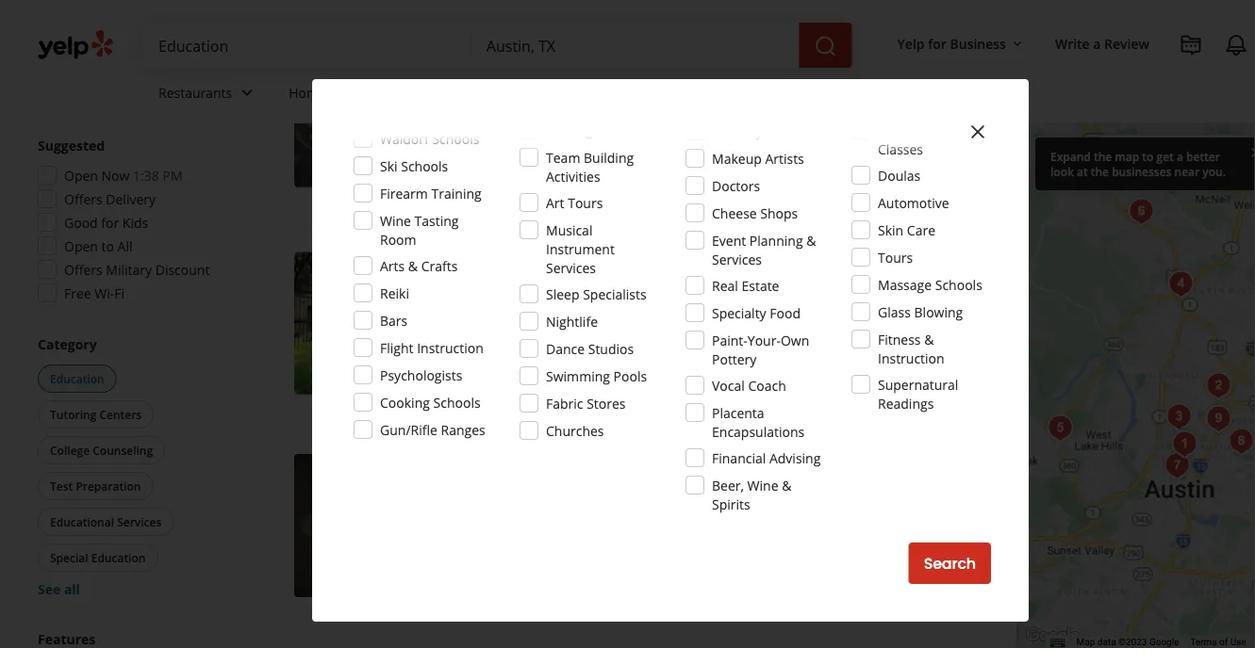 Task type: vqa. For each thing, say whether or not it's contained in the screenshot.
Fort within what did people search for similar to restaurants in fort smith, ar?
no



Task type: locate. For each thing, give the bounding box(es) containing it.
as right get
[[1182, 147, 1195, 165]]

as inside "at ati, he has been given an opportunity to help create an individualized educational path, as well..." more
[[597, 387, 611, 405]]

services down event
[[712, 250, 762, 268]]

1 horizontal spatial a
[[1177, 149, 1184, 164]]

a
[[1093, 34, 1101, 52], [1177, 149, 1184, 164]]

map for mov
[[1199, 147, 1226, 165]]

austin admissions consulting image
[[1161, 398, 1198, 436], [294, 455, 437, 598]]

of up 4.8 link
[[572, 252, 591, 278]]

1 vertical spatial for
[[752, 166, 770, 184]]

wine down the 'financial advising'
[[747, 477, 779, 495]]

offers up good
[[64, 190, 102, 208]]

0 vertical spatial education
[[50, 371, 104, 387]]

1 . the university of texas at austin
[[460, 45, 790, 71]]

2 slideshow element from the top
[[294, 252, 437, 395]]

1 vertical spatial open
[[64, 237, 98, 255]]

search dialog
[[0, 0, 1255, 649]]

2 previous image from the top
[[302, 515, 324, 538]]

1 horizontal spatial wine
[[747, 477, 779, 495]]

2 vertical spatial slideshow element
[[294, 455, 437, 598]]

1 vertical spatial see
[[38, 580, 61, 598]]

1 offers from the top
[[64, 190, 102, 208]]

stores
[[587, 395, 626, 413]]

an up well..."
[[642, 368, 658, 386]]

a right write
[[1093, 34, 1101, 52]]

0 vertical spatial a
[[1093, 34, 1101, 52]]

1 vertical spatial to
[[101, 237, 114, 255]]

at right the look
[[1077, 164, 1088, 179]]

massage up glass
[[878, 276, 932, 294]]

of up (134 reviews) link
[[622, 45, 641, 71]]

businesses
[[505, 142, 564, 157], [1112, 164, 1172, 179]]

offers for offers military discount
[[64, 261, 102, 279]]

near
[[1175, 164, 1200, 179]]

nightlife
[[546, 313, 598, 331]]

1 vertical spatial wine
[[747, 477, 779, 495]]

see right "16 marker v2" image
[[483, 142, 502, 157]]

schools down the waldorf schools
[[401, 157, 448, 175]]

flight instruction
[[380, 339, 484, 357]]

1 vertical spatial slideshow element
[[294, 252, 437, 395]]

placenta
[[712, 404, 765, 422]]

0 vertical spatial to
[[1142, 149, 1154, 164]]

0 vertical spatial open
[[64, 166, 98, 184]]

1 horizontal spatial to
[[738, 368, 750, 386]]

businesses up your
[[505, 142, 564, 157]]

2 vertical spatial open
[[460, 342, 495, 360]]

1 vertical spatial and
[[680, 252, 715, 278]]

for right yelp
[[928, 34, 947, 52]]

the
[[1094, 149, 1112, 164], [1091, 164, 1109, 179], [773, 166, 793, 184], [854, 571, 874, 589]]

schools
[[432, 130, 480, 148], [401, 157, 448, 175], [935, 276, 983, 294], [505, 314, 548, 329], [591, 314, 634, 329], [715, 314, 758, 329], [816, 314, 859, 329], [433, 394, 481, 412]]

team
[[546, 149, 580, 166]]

0 horizontal spatial massage
[[546, 121, 600, 139]]

schools for private schools
[[816, 314, 859, 329]]

swimming pools
[[546, 367, 647, 385]]

1 vertical spatial massage
[[878, 276, 932, 294]]

2
[[460, 252, 471, 278]]

0 horizontal spatial map
[[1115, 149, 1140, 164]]

1 horizontal spatial map
[[1199, 147, 1226, 165]]

for for kids
[[101, 214, 119, 232]]

services inside musical instrument services
[[546, 259, 596, 277]]

search image
[[814, 35, 837, 58]]

makeup artists
[[712, 149, 804, 167]]

to down pottery
[[738, 368, 750, 386]]

user actions element
[[882, 24, 1255, 140]]

0 vertical spatial austin
[[729, 45, 790, 71]]

wine inside beer, wine & spirits
[[747, 477, 779, 495]]

the right "expand"
[[1094, 149, 1112, 164]]

map data ©2023 google
[[1077, 637, 1179, 648]]

0 horizontal spatial see
[[38, 580, 61, 598]]

path,
[[562, 387, 594, 405]]

services
[[330, 84, 380, 101], [712, 250, 762, 268], [546, 259, 596, 277], [117, 514, 162, 530]]

paint-
[[712, 332, 748, 349]]

shops
[[760, 204, 798, 222]]

0 horizontal spatial as
[[597, 387, 611, 405]]

a right get
[[1177, 149, 1184, 164]]

austin down the skin at the right top of the page
[[830, 252, 891, 278]]

previous image
[[302, 312, 324, 335]]

previous image
[[302, 105, 324, 128], [302, 515, 324, 538]]

gun/rifle
[[380, 421, 437, 439]]

more down opportunity
[[657, 387, 692, 405]]

pm inside group
[[163, 166, 183, 184]]

1 vertical spatial offers
[[64, 261, 102, 279]]

map
[[1199, 147, 1226, 165], [1115, 149, 1140, 164]]

the right was
[[854, 571, 874, 589]]

and left devan
[[660, 571, 683, 589]]

& inside middle schools & high schools button
[[551, 314, 559, 329]]

1:38
[[133, 166, 159, 184]]

services inside 'button'
[[117, 514, 162, 530]]

1 vertical spatial tours
[[878, 249, 913, 266]]

.
[[471, 45, 476, 71]]

1 horizontal spatial massage
[[878, 276, 932, 294]]

& inside event planning & services
[[807, 232, 816, 249]]

vocal coach
[[712, 377, 786, 395]]

offers up free
[[64, 261, 102, 279]]

and down your
[[551, 185, 574, 203]]

private schools
[[773, 314, 859, 329]]

0 vertical spatial see
[[483, 142, 502, 157]]

1 horizontal spatial private
[[773, 314, 814, 329]]

activities
[[546, 167, 600, 185]]

1 vertical spatial a
[[1177, 149, 1184, 164]]

0 horizontal spatial tours
[[568, 194, 603, 212]]

services inside business categories element
[[330, 84, 380, 101]]

0 horizontal spatial an
[[642, 368, 658, 386]]

schools right food
[[816, 314, 859, 329]]

for inside button
[[928, 34, 947, 52]]

1 vertical spatial more
[[657, 387, 692, 405]]

1 vertical spatial as
[[597, 387, 611, 405]]

0 horizontal spatial a
[[1093, 34, 1101, 52]]

& down 'advising'
[[782, 477, 792, 495]]

middle schools & high schools button
[[460, 312, 637, 331]]

0 horizontal spatial pm
[[163, 166, 183, 184]]

automotive
[[878, 194, 949, 212]]

0 vertical spatial of
[[622, 45, 641, 71]]

private up own
[[773, 314, 814, 329]]

& right planning
[[807, 232, 816, 249]]

4.8
[[569, 283, 588, 301]]

schools for middle schools & high schools
[[505, 314, 548, 329]]

pm
[[163, 166, 183, 184], [559, 342, 579, 360]]

schools inside 'link'
[[715, 314, 758, 329]]

for for business
[[928, 34, 947, 52]]

1 horizontal spatial austin admissions consulting image
[[1161, 398, 1198, 436]]

comedy clubs
[[712, 122, 800, 140]]

open up "at on the bottom left of page
[[460, 342, 495, 360]]

0 horizontal spatial for
[[101, 214, 119, 232]]

0 horizontal spatial of
[[572, 252, 591, 278]]

& for event planning & services
[[807, 232, 816, 249]]

care
[[907, 221, 936, 239]]

2 vertical spatial of
[[1219, 637, 1228, 648]]

more down skills!
[[648, 185, 683, 203]]

1 horizontal spatial an
[[826, 368, 842, 386]]

4.8 star rating image
[[460, 284, 562, 303]]

educational
[[481, 387, 559, 405]]

0 horizontal spatial search
[[924, 554, 976, 575]]

1 slideshow element from the top
[[294, 45, 437, 188]]

educational
[[50, 514, 114, 530]]

coach
[[748, 377, 786, 395]]

services right home
[[330, 84, 380, 101]]

real
[[712, 277, 738, 295]]

0 vertical spatial search
[[1136, 147, 1178, 165]]

for
[[928, 34, 947, 52], [752, 166, 770, 184], [101, 214, 119, 232]]

for right you
[[752, 166, 770, 184]]

0 vertical spatial reviews)
[[622, 76, 672, 94]]

0 horizontal spatial businesses
[[505, 142, 564, 157]]

0 vertical spatial group
[[32, 136, 234, 308]]

see all button
[[38, 580, 80, 598]]

0 vertical spatial massage
[[546, 121, 600, 139]]

of
[[622, 45, 641, 71], [572, 252, 591, 278], [1219, 637, 1228, 648]]

0 vertical spatial offers
[[64, 190, 102, 208]]

1 vertical spatial businesses
[[1112, 164, 1172, 179]]

0 horizontal spatial private
[[694, 516, 735, 532]]

1 horizontal spatial search
[[1136, 147, 1178, 165]]

2 offers from the top
[[64, 261, 102, 279]]

pm right 6:00
[[559, 342, 579, 360]]

1 horizontal spatial see
[[483, 142, 502, 157]]

pm for open now 1:38 pm
[[163, 166, 183, 184]]

for inside group
[[101, 214, 119, 232]]

map inside expand the map to get a better look at the businesses near you.
[[1115, 149, 1140, 164]]

art tours
[[546, 194, 603, 212]]

0 vertical spatial and
[[551, 185, 574, 203]]

open
[[64, 166, 98, 184], [64, 237, 98, 255], [460, 342, 495, 360]]

services inside event planning & services
[[712, 250, 762, 268]]

16 marker v2 image
[[460, 141, 475, 156]]

1 vertical spatial previous image
[[302, 515, 324, 538]]

austin down ranges
[[481, 455, 542, 481]]

0 vertical spatial previous image
[[302, 105, 324, 128]]

0 vertical spatial slideshow element
[[294, 45, 437, 188]]

onramp college counseling image
[[1159, 448, 1196, 485]]

1 vertical spatial the university of texas at austin image
[[1166, 426, 1204, 464]]

open until 6:00 pm
[[460, 342, 579, 360]]

1 vertical spatial group
[[34, 335, 234, 599]]

$$$ button
[[135, 72, 182, 101]]

1 horizontal spatial pm
[[559, 342, 579, 360]]

gun/rifle ranges
[[380, 421, 485, 439]]

specialists
[[583, 285, 647, 303]]

1 vertical spatial reviews)
[[614, 283, 665, 301]]

admissions
[[547, 455, 654, 481]]

tours down activities
[[568, 194, 603, 212]]

ati,
[[502, 368, 524, 386]]

cheese shops
[[712, 204, 798, 222]]

0 vertical spatial wine
[[380, 212, 411, 230]]

16 speech v2 image
[[460, 371, 475, 386]]

austin left the search image
[[729, 45, 790, 71]]

home
[[289, 84, 326, 101]]

0 vertical spatial private
[[773, 314, 814, 329]]

instrument
[[546, 240, 615, 258]]

encapsulations
[[712, 423, 805, 441]]

16 chevron down v2 image
[[1010, 36, 1025, 52]]

0 vertical spatial as
[[1182, 147, 1195, 165]]

schools for ski schools
[[401, 157, 448, 175]]

& inside fitness & instruction
[[924, 331, 934, 348]]

suggested
[[38, 136, 105, 154]]

wine up room at left top
[[380, 212, 411, 230]]

schools up ski schools
[[432, 130, 480, 148]]

texas
[[646, 45, 700, 71]]

massage for massage schools
[[878, 276, 932, 294]]

high
[[562, 314, 588, 329]]

instruction down fitness on the right bottom of page
[[878, 349, 945, 367]]

1 vertical spatial private
[[694, 516, 735, 532]]

private down spirits
[[694, 516, 735, 532]]

special
[[50, 550, 88, 566]]

special education button
[[38, 544, 158, 572]]

opportunity
[[661, 368, 734, 386]]

2 horizontal spatial austin
[[830, 252, 891, 278]]

reviews) down thought
[[614, 283, 665, 301]]

and inside possible, ut austin and amazing..."
[[551, 185, 574, 203]]

google image
[[1021, 624, 1084, 649]]

1 vertical spatial austin admissions consulting image
[[294, 455, 437, 598]]

businesses up "austin spanish academy" icon
[[1112, 164, 1172, 179]]

1 horizontal spatial austin
[[729, 45, 790, 71]]

for down offers delivery
[[101, 214, 119, 232]]

churches
[[546, 422, 604, 440]]

the
[[481, 45, 515, 71]]

restaurants
[[158, 84, 232, 101]]

private for private tutors
[[694, 516, 735, 532]]

1 horizontal spatial the university of texas at austin image
[[1166, 426, 1204, 464]]

to inside "at ati, he has been given an opportunity to help create an individualized educational path, as well..." more
[[738, 368, 750, 386]]

0 vertical spatial tours
[[568, 194, 603, 212]]

education
[[50, 371, 104, 387], [91, 550, 146, 566]]

schools up the paint-
[[715, 314, 758, 329]]

instruction up 16 speech v2 icon
[[417, 339, 484, 357]]

services down the instrument
[[546, 259, 596, 277]]

schools up open until 6:00 pm
[[505, 314, 548, 329]]

open down good
[[64, 237, 98, 255]]

schools down the specialists
[[591, 314, 634, 329]]

educational services button
[[38, 508, 174, 537]]

0 vertical spatial for
[[928, 34, 947, 52]]

& left high
[[551, 314, 559, 329]]

an right create in the bottom of the page
[[826, 368, 842, 386]]

1 horizontal spatial instruction
[[878, 349, 945, 367]]

arts
[[380, 257, 405, 275]]

college counseling
[[50, 443, 153, 458]]

4.3 star rating image
[[460, 76, 562, 95]]

now
[[101, 166, 130, 184]]

financial
[[712, 449, 766, 467]]

the right the look
[[1091, 164, 1109, 179]]

wine
[[380, 212, 411, 230], [747, 477, 779, 495]]

0 vertical spatial businesses
[[505, 142, 564, 157]]

to left get
[[1142, 149, 1154, 164]]

& for middle schools & high schools
[[551, 314, 559, 329]]

2 vertical spatial austin
[[481, 455, 542, 481]]

0 horizontal spatial wine
[[380, 212, 411, 230]]

real estate
[[712, 277, 779, 295]]

terms of use
[[1191, 637, 1246, 648]]

sankalpa academy image
[[1223, 423, 1255, 461]]

0 horizontal spatial the university of texas at austin image
[[294, 45, 437, 188]]

0 vertical spatial pm
[[163, 166, 183, 184]]

education down category
[[50, 371, 104, 387]]

reviews) down the university of texas at austin link
[[622, 76, 672, 94]]

keyboard shortcuts image
[[1050, 639, 1065, 648]]

0 vertical spatial austin admissions consulting image
[[1161, 398, 1198, 436]]

1 vertical spatial pm
[[559, 342, 579, 360]]

1 vertical spatial search
[[924, 554, 976, 575]]

test preparation
[[50, 479, 141, 494]]

academy of thought and industry at austin link
[[481, 252, 891, 278]]

business categories element
[[143, 68, 1255, 123]]

the university of texas at austin image
[[294, 45, 437, 188], [1166, 426, 1204, 464]]

2 vertical spatial and
[[660, 571, 683, 589]]

review
[[1104, 34, 1150, 52]]

schools for montessori schools
[[715, 314, 758, 329]]

1 vertical spatial education
[[91, 550, 146, 566]]

1 horizontal spatial of
[[622, 45, 641, 71]]

2 vertical spatial for
[[101, 214, 119, 232]]

cheese
[[712, 204, 757, 222]]

pm right 1:38 on the top left of the page
[[163, 166, 183, 184]]

tours down the skin at the right top of the page
[[878, 249, 913, 266]]

to left all
[[101, 237, 114, 255]]

2 horizontal spatial to
[[1142, 149, 1154, 164]]

1 vertical spatial austin
[[830, 252, 891, 278]]

0 vertical spatial the university of texas at austin image
[[294, 45, 437, 188]]

2 an from the left
[[826, 368, 842, 386]]

and for industry
[[680, 252, 715, 278]]

collegestrategy image
[[1042, 410, 1079, 448]]

massage up the see businesses at this location
[[546, 121, 600, 139]]

2 horizontal spatial of
[[1219, 637, 1228, 648]]

the inside and devan made sure that was the school i got into."
[[854, 571, 874, 589]]

to inside expand the map to get a better look at the businesses near you.
[[1142, 149, 1154, 164]]

slideshow element
[[294, 45, 437, 188], [294, 252, 437, 395], [294, 455, 437, 598]]

middle schools & high schools
[[464, 314, 634, 329]]

2 horizontal spatial for
[[928, 34, 947, 52]]

create
[[784, 368, 823, 386]]

schools up "blowing"
[[935, 276, 983, 294]]

schools down 16 speech v2 icon
[[433, 394, 481, 412]]

map left get
[[1115, 149, 1140, 164]]

as down swimming pools
[[597, 387, 611, 405]]

vocal
[[712, 377, 745, 395]]

map left mov
[[1199, 147, 1226, 165]]

search inside button
[[924, 554, 976, 575]]

made
[[729, 571, 765, 589]]

massage schools
[[878, 276, 983, 294]]

of for academy
[[572, 252, 591, 278]]

glass
[[878, 303, 911, 321]]

training
[[431, 184, 482, 202]]

1 vertical spatial of
[[572, 252, 591, 278]]

None search field
[[143, 23, 856, 68]]

& inside beer, wine & spirits
[[782, 477, 792, 495]]

2 vertical spatial to
[[738, 368, 750, 386]]

and down event
[[680, 252, 715, 278]]

restaurants link
[[143, 68, 274, 123]]

group containing suggested
[[32, 136, 234, 308]]

$$$
[[150, 79, 169, 94]]

map region
[[950, 0, 1255, 649]]

reviews) for 1
[[622, 76, 672, 94]]

see left all
[[38, 580, 61, 598]]

private tutors
[[694, 516, 775, 532]]

search for search
[[924, 554, 976, 575]]

1 horizontal spatial businesses
[[1112, 164, 1172, 179]]

paul mitchell the school austin image
[[1162, 265, 1200, 303]]

group containing category
[[34, 335, 234, 599]]

services down the "preparation"
[[117, 514, 162, 530]]

waldorf schools
[[380, 130, 480, 148]]

education down 'educational services' 'button' on the bottom left
[[91, 550, 146, 566]]

beer,
[[712, 477, 744, 495]]

of left use
[[1219, 637, 1228, 648]]

group
[[32, 136, 234, 308], [34, 335, 234, 599]]

open down suggested
[[64, 166, 98, 184]]

& down glass blowing
[[924, 331, 934, 348]]

1 horizontal spatial as
[[1182, 147, 1195, 165]]



Task type: describe. For each thing, give the bounding box(es) containing it.
write a review link
[[1048, 26, 1157, 60]]

& right "arts"
[[408, 257, 418, 275]]

montessori
[[649, 314, 712, 329]]

projects image
[[1180, 34, 1202, 57]]

arts & crafts
[[380, 257, 458, 275]]

university
[[520, 45, 617, 71]]

education inside special education button
[[91, 550, 146, 566]]

college counseling button
[[38, 437, 165, 465]]

free
[[64, 284, 91, 302]]

doulas
[[878, 166, 921, 184]]

devan
[[687, 571, 726, 589]]

and for amazing..."
[[551, 185, 574, 203]]

yelp
[[897, 34, 925, 52]]

map for to
[[1115, 149, 1140, 164]]

tutoring
[[50, 407, 96, 423]]

24 chevron down v2 image
[[236, 81, 259, 104]]

google
[[1150, 637, 1179, 648]]

good for kids
[[64, 214, 148, 232]]

open for open to all
[[64, 237, 98, 255]]

supernatural readings
[[878, 376, 959, 413]]

thought
[[596, 252, 675, 278]]

0 horizontal spatial to
[[101, 237, 114, 255]]

see businesses link
[[483, 142, 564, 157]]

1
[[460, 45, 471, 71]]

and inside and devan made sure that was the school i got into."
[[660, 571, 683, 589]]

thank
[[685, 166, 722, 184]]

waldorf
[[380, 130, 429, 148]]

schools for massage schools
[[935, 276, 983, 294]]

(12 reviews) link
[[592, 282, 665, 302]]

0 horizontal spatial austin
[[481, 455, 542, 481]]

special education
[[50, 550, 146, 566]]

0 horizontal spatial austin admissions consulting image
[[294, 455, 437, 598]]

own
[[781, 332, 809, 349]]

advising
[[770, 449, 821, 467]]

cooking
[[380, 394, 430, 412]]

slideshow element for 2
[[294, 252, 437, 395]]

4.3 link
[[569, 74, 588, 94]]

tutors
[[738, 516, 775, 532]]

home services
[[289, 84, 380, 101]]

yelp for business
[[897, 34, 1006, 52]]

1 previous image from the top
[[302, 105, 324, 128]]

better
[[1186, 149, 1220, 164]]

look
[[1051, 164, 1074, 179]]

military
[[106, 261, 152, 279]]

businesses inside expand the map to get a better look at the businesses near you.
[[1112, 164, 1172, 179]]

the left the best
[[773, 166, 793, 184]]

(134
[[592, 76, 618, 94]]

was
[[827, 571, 851, 589]]

middle
[[464, 314, 502, 329]]

offers for offers delivery
[[64, 190, 102, 208]]

notifications image
[[1225, 34, 1248, 57]]

at left this
[[567, 142, 578, 157]]

(12
[[592, 283, 611, 301]]

of for terms
[[1219, 637, 1228, 648]]

austin spanish academy image
[[1123, 193, 1161, 231]]

at right industry on the right top of page
[[805, 252, 825, 278]]

food
[[770, 304, 801, 322]]

close image
[[1249, 144, 1255, 160]]

open for open until 6:00 pm
[[460, 342, 495, 360]]

you
[[726, 166, 749, 184]]

copernicus stem, language and arts academy image
[[1200, 400, 1238, 438]]

slideshow element for 1
[[294, 45, 437, 188]]

college
[[50, 443, 90, 458]]

middle schools & high schools link
[[460, 312, 637, 331]]

open for open now 1:38 pm
[[64, 166, 98, 184]]

price
[[38, 42, 71, 60]]

massage for massage
[[546, 121, 600, 139]]

free wi-fi
[[64, 284, 125, 302]]

at inside expand the map to get a better look at the businesses near you.
[[1077, 164, 1088, 179]]

specialty food
[[712, 304, 801, 322]]

classes
[[878, 140, 923, 158]]

paint-your-own pottery
[[712, 332, 809, 368]]

counseling
[[93, 443, 153, 458]]

4.8 link
[[569, 282, 588, 302]]

this
[[581, 142, 602, 157]]

a inside expand the map to get a better look at the businesses near you.
[[1177, 149, 1184, 164]]

i
[[921, 571, 925, 589]]

1 horizontal spatial tours
[[878, 249, 913, 266]]

specialty
[[712, 304, 766, 322]]

has
[[547, 368, 568, 386]]

0 vertical spatial more
[[648, 185, 683, 203]]

and devan made sure that was the school i got into."
[[481, 571, 948, 608]]

amazing..."
[[578, 185, 645, 203]]

montessori schools link
[[645, 312, 762, 331]]

placenta encapsulations
[[712, 404, 805, 441]]

been
[[572, 368, 603, 386]]

(134 reviews)
[[592, 76, 672, 94]]

$$$$
[[193, 79, 219, 94]]

education inside education button
[[50, 371, 104, 387]]

at right texas
[[705, 45, 724, 71]]

close image
[[967, 121, 989, 143]]

1 horizontal spatial for
[[752, 166, 770, 184]]

a inside write a review link
[[1093, 34, 1101, 52]]

sleep specialists
[[546, 285, 647, 303]]

(134 reviews) link
[[592, 74, 672, 94]]

wine inside wine tasting room
[[380, 212, 411, 230]]

3 slideshow element from the top
[[294, 455, 437, 598]]

skin
[[878, 221, 904, 239]]

1 an from the left
[[642, 368, 658, 386]]

academy of thought and industry at austin
[[481, 252, 891, 278]]

ski schools
[[380, 157, 448, 175]]

price group
[[38, 42, 234, 105]]

makeup
[[712, 149, 762, 167]]

& for beer, wine & spirits
[[782, 477, 792, 495]]

dance studios
[[546, 340, 634, 358]]

pm for open until 6:00 pm
[[559, 342, 579, 360]]

doctors
[[712, 177, 760, 195]]

tutoring centers
[[50, 407, 142, 423]]

see for see all
[[38, 580, 61, 598]]

schools for cooking schools
[[433, 394, 481, 412]]

more inside "at ati, he has been given an opportunity to help create an individualized educational path, as well..." more
[[657, 387, 692, 405]]

search for search as map mov
[[1136, 147, 1178, 165]]

clubs
[[766, 122, 800, 140]]

expand the map to get a better look at the businesses near you.
[[1051, 149, 1226, 179]]

until
[[499, 342, 526, 360]]

cognitive
[[566, 166, 634, 184]]

0 horizontal spatial instruction
[[417, 339, 484, 357]]

wi-
[[95, 284, 114, 302]]

academy of thought and industry at austin image
[[1200, 367, 1238, 405]]

reviews) for 2
[[614, 283, 665, 301]]

private for private schools
[[773, 314, 814, 329]]

art
[[546, 194, 564, 212]]

academy
[[481, 252, 567, 278]]

see businesses at this location
[[483, 142, 649, 157]]

firearm
[[380, 184, 428, 202]]

see for see businesses at this location
[[483, 142, 502, 157]]

open now 1:38 pm
[[64, 166, 183, 184]]

use
[[1230, 637, 1246, 648]]

academy of thought and industry at austin image
[[294, 252, 437, 395]]

schools for waldorf schools
[[432, 130, 480, 148]]

private tutors button
[[691, 515, 778, 534]]

expand the map to get a better look at the businesses near you. tooltip
[[1036, 138, 1255, 191]]

fi
[[114, 284, 125, 302]]

education button
[[38, 365, 117, 393]]

financial advising
[[712, 449, 821, 467]]

pottery
[[712, 350, 757, 368]]

kids
[[122, 214, 148, 232]]



